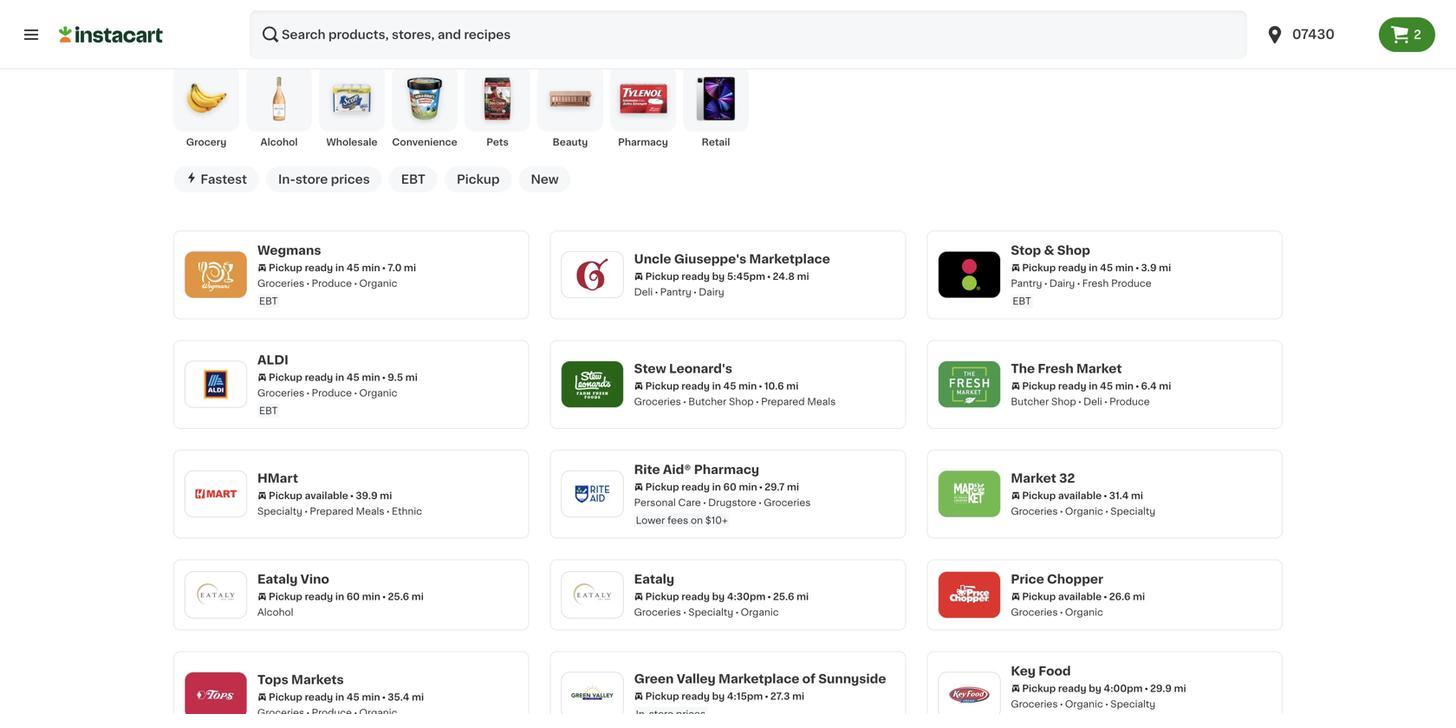 Task type: describe. For each thing, give the bounding box(es) containing it.
green valley marketplace of sunnyside logo image
[[570, 673, 615, 715]]

mi for hmart
[[380, 491, 392, 501]]

ebt inside pantry dairy fresh produce ebt
[[1013, 296, 1032, 306]]

green
[[634, 673, 674, 685]]

ebt down aldi
[[259, 406, 278, 416]]

pickup for stop & shop
[[1023, 263, 1056, 273]]

pharmacy inside the pharmacy button
[[618, 137, 668, 147]]

pickup ready in 45 min for aldi
[[269, 373, 380, 382]]

min for tops markets
[[362, 693, 380, 702]]

organic down 9.5
[[359, 388, 398, 398]]

min for rite aid® pharmacy
[[739, 482, 758, 492]]

beauty button
[[538, 66, 604, 149]]

in-store prices button
[[266, 166, 382, 192]]

9.5 mi
[[388, 373, 418, 382]]

pickup ready by 4:30pm
[[646, 592, 766, 602]]

7.0
[[388, 263, 402, 273]]

fastest button
[[173, 166, 259, 192]]

pickup button
[[445, 166, 512, 192]]

pickup for rite aid® pharmacy
[[646, 482, 679, 492]]

pickup ready by 5:45pm
[[646, 272, 766, 281]]

pickup ready in 45 min for tops markets
[[269, 693, 380, 702]]

pickup for eataly
[[646, 592, 679, 602]]

mi for key food
[[1175, 684, 1187, 694]]

groceries down 'price'
[[1011, 608, 1058, 617]]

groceries butcher shop prepared meals
[[634, 397, 836, 407]]

rite aid® pharmacy logo image
[[570, 472, 615, 517]]

0 vertical spatial market
[[1077, 363, 1123, 375]]

aid®
[[663, 464, 692, 476]]

groceries down market 32
[[1011, 507, 1058, 516]]

pickup ready in 45 min for wegmans
[[269, 263, 380, 273]]

25.6 mi for eataly
[[773, 592, 809, 602]]

specialty down 31.4 mi
[[1111, 507, 1156, 516]]

&
[[1044, 244, 1055, 257]]

tops markets
[[258, 674, 344, 686]]

min for wegmans
[[362, 263, 380, 273]]

aldi
[[258, 354, 289, 366]]

organic down pickup ready by 4:00pm
[[1066, 700, 1104, 709]]

groceries down pickup ready by 4:30pm
[[634, 608, 681, 617]]

1 vertical spatial prepared
[[310, 507, 354, 516]]

personal care drugstore groceries lower fees on $10+
[[634, 498, 811, 525]]

wegmans logo image
[[193, 252, 238, 298]]

ready for rite aid® pharmacy
[[682, 482, 710, 492]]

4:00pm
[[1104, 684, 1143, 694]]

groceries produce organic ebt for aldi
[[258, 388, 398, 416]]

the fresh market
[[1011, 363, 1123, 375]]

in right the stores
[[303, 22, 328, 47]]

wholesale
[[326, 137, 378, 147]]

in-
[[278, 173, 296, 185]]

29.9
[[1151, 684, 1172, 694]]

31.4
[[1110, 491, 1129, 501]]

26.6 mi
[[1110, 592, 1146, 602]]

27.3
[[771, 692, 790, 701]]

1 vertical spatial meals
[[356, 507, 385, 516]]

price chopper logo image
[[947, 573, 992, 618]]

in for aldi
[[336, 373, 344, 382]]

45 for aldi
[[347, 373, 360, 382]]

markets
[[291, 674, 344, 686]]

hmart
[[258, 473, 298, 485]]

shop for butcher
[[729, 397, 754, 407]]

available for market 32
[[1059, 491, 1102, 501]]

3.9 mi
[[1142, 263, 1172, 273]]

groceries specialty organic
[[634, 608, 779, 617]]

organic down 32
[[1066, 507, 1104, 516]]

1 07430 button from the left
[[1255, 10, 1380, 59]]

wholesale button
[[319, 66, 385, 149]]

eataly vino
[[258, 574, 329, 586]]

instacart logo image
[[59, 24, 163, 45]]

pickup inside button
[[457, 173, 500, 185]]

aldi logo image
[[193, 362, 238, 407]]

vino
[[301, 574, 329, 586]]

stop & shop
[[1011, 244, 1091, 257]]

ready for key food
[[1059, 684, 1087, 694]]

0 vertical spatial meals
[[808, 397, 836, 407]]

pickup ready in 45 min for the fresh market
[[1023, 382, 1134, 391]]

pickup for green valley marketplace of sunnyside
[[646, 692, 679, 701]]

pickup ready in 45 min for stop & shop
[[1023, 263, 1134, 273]]

60 for eataly vino
[[347, 592, 360, 602]]

the fresh market logo image
[[947, 362, 992, 407]]

of
[[803, 673, 816, 685]]

2 07430 button from the left
[[1265, 10, 1369, 59]]

all
[[173, 22, 208, 47]]

new button
[[519, 166, 571, 192]]

pickup for market 32
[[1023, 491, 1056, 501]]

rite aid® pharmacy
[[634, 464, 760, 476]]

butcher shop deli produce
[[1011, 397, 1150, 407]]

pickup ready by 4:15pm
[[646, 692, 763, 701]]

pickup ready in 60 min for aid®
[[646, 482, 758, 492]]

ebt down wegmans
[[259, 296, 278, 306]]

specialty down 4:00pm
[[1111, 700, 1156, 709]]

1 horizontal spatial pharmacy
[[694, 464, 760, 476]]

prices
[[331, 173, 370, 185]]

alcohol button
[[246, 66, 312, 149]]

new
[[531, 173, 559, 185]]

beauty
[[553, 137, 588, 147]]

in for the fresh market
[[1089, 382, 1098, 391]]

groceries down aldi
[[258, 388, 305, 398]]

in for stew leonard's
[[712, 382, 721, 391]]

2 button
[[1380, 17, 1436, 52]]

pickup for eataly vino
[[269, 592, 303, 602]]

pickup available for price chopper
[[1023, 592, 1102, 602]]

6.4
[[1142, 382, 1157, 391]]

26.6
[[1110, 592, 1131, 602]]

ready for stew leonard's
[[682, 382, 710, 391]]

45 for wegmans
[[347, 263, 360, 273]]

0 horizontal spatial dairy
[[699, 288, 725, 297]]

retail button
[[683, 66, 749, 149]]

ready for stop & shop
[[1059, 263, 1087, 273]]

marketplace for valley
[[719, 673, 800, 685]]

31.4 mi
[[1110, 491, 1144, 501]]

the
[[1011, 363, 1035, 375]]

39.9
[[356, 491, 378, 501]]

store
[[296, 173, 328, 185]]

stop
[[1011, 244, 1042, 257]]

drugstore
[[709, 498, 757, 508]]

min for the fresh market
[[1116, 382, 1134, 391]]

stew
[[634, 363, 667, 375]]

ready for eataly vino
[[305, 592, 333, 602]]

min for aldi
[[362, 373, 380, 382]]

27.3 mi
[[771, 692, 805, 701]]

1 horizontal spatial prepared
[[761, 397, 805, 407]]

price chopper
[[1011, 574, 1104, 586]]

shop for &
[[1058, 244, 1091, 257]]

wegmans
[[258, 244, 321, 257]]

lower
[[636, 516, 665, 525]]

on
[[691, 516, 703, 525]]

retail
[[702, 137, 730, 147]]

0 horizontal spatial market
[[1011, 473, 1057, 485]]

6.4 mi
[[1142, 382, 1172, 391]]

$10+
[[706, 516, 728, 525]]

chopper
[[1048, 574, 1104, 586]]

39.9 mi
[[356, 491, 392, 501]]

green valley marketplace of sunnyside
[[634, 673, 887, 685]]

groceries down key food
[[1011, 700, 1058, 709]]

25.6 mi for eataly vino
[[388, 592, 424, 602]]

4:15pm
[[727, 692, 763, 701]]

min for stew leonard's
[[739, 382, 757, 391]]

in for stop & shop
[[1089, 263, 1098, 273]]

pickup ready in 45 min for stew leonard's
[[646, 382, 757, 391]]

pantry dairy fresh produce ebt
[[1011, 279, 1152, 306]]

7.0 mi
[[388, 263, 416, 273]]

24.8 mi
[[773, 272, 810, 281]]

stew leonard's logo image
[[570, 362, 615, 407]]

uncle giuseppe's marketplace logo image
[[570, 252, 615, 298]]

fastest
[[201, 173, 247, 185]]

mi for wegmans
[[404, 263, 416, 273]]

4:30pm
[[727, 592, 766, 602]]

eataly logo image
[[570, 573, 615, 618]]

organic down 4:30pm
[[741, 608, 779, 617]]

specialty down hmart
[[258, 507, 303, 516]]

grocery button
[[173, 66, 239, 149]]



Task type: vqa. For each thing, say whether or not it's contained in the screenshot.
'Delivery by 4:35pm'
no



Task type: locate. For each thing, give the bounding box(es) containing it.
pickup for aldi
[[269, 373, 303, 382]]

pickup ready by 4:00pm
[[1023, 684, 1143, 694]]

0 horizontal spatial 60
[[347, 592, 360, 602]]

tops
[[258, 674, 289, 686]]

pets button
[[465, 66, 531, 149]]

pantry down pickup ready by 5:45pm
[[660, 288, 692, 297]]

pharmacy button
[[610, 66, 676, 149]]

pickup ready in 60 min for vino
[[269, 592, 381, 602]]

pickup available up specialty prepared meals ethnic
[[269, 491, 348, 501]]

groceries produce organic ebt for wegmans
[[258, 279, 398, 306]]

fresh right the
[[1038, 363, 1074, 375]]

mi for aldi
[[406, 373, 418, 382]]

pickup for uncle giuseppe's marketplace
[[646, 272, 679, 281]]

in for rite aid® pharmacy
[[712, 482, 721, 492]]

stew leonard's
[[634, 363, 733, 375]]

1 horizontal spatial deli
[[1084, 397, 1103, 407]]

groceries
[[258, 279, 305, 288], [258, 388, 305, 398], [634, 397, 681, 407], [764, 498, 811, 508], [1011, 507, 1058, 516], [634, 608, 681, 617], [1011, 608, 1058, 617], [1011, 700, 1058, 709]]

uncle giuseppe's marketplace
[[634, 253, 831, 265]]

in down markets
[[336, 693, 344, 702]]

by for uncle giuseppe's marketplace
[[712, 272, 725, 281]]

by down giuseppe's
[[712, 272, 725, 281]]

mi right 9.5
[[406, 373, 418, 382]]

45
[[347, 263, 360, 273], [1101, 263, 1114, 273], [347, 373, 360, 382], [724, 382, 737, 391], [1101, 382, 1114, 391], [347, 693, 360, 702]]

29.7
[[765, 482, 785, 492]]

25.6 mi down ethnic on the left of the page
[[388, 592, 424, 602]]

available down 32
[[1059, 491, 1102, 501]]

pickup down aldi
[[269, 373, 303, 382]]

45 up butcher shop deli produce
[[1101, 382, 1114, 391]]

2 25.6 mi from the left
[[773, 592, 809, 602]]

key food logo image
[[947, 673, 992, 715]]

groceries organic specialty down pickup ready by 4:00pm
[[1011, 700, 1156, 709]]

pickup for price chopper
[[1023, 592, 1056, 602]]

food
[[1039, 665, 1071, 678]]

in down specialty prepared meals ethnic
[[336, 592, 344, 602]]

25.6 down ethnic on the left of the page
[[388, 592, 409, 602]]

ready for aldi
[[305, 373, 333, 382]]

mi for eataly vino
[[412, 592, 424, 602]]

produce inside pantry dairy fresh produce ebt
[[1112, 279, 1152, 288]]

pickup down market 32
[[1023, 491, 1056, 501]]

0 vertical spatial alcohol
[[261, 137, 298, 147]]

1 vertical spatial groceries produce organic ebt
[[258, 388, 398, 416]]

mi for the fresh market
[[1160, 382, 1172, 391]]

ready down markets
[[305, 693, 333, 702]]

pickup ready in 60 min down vino
[[269, 592, 381, 602]]

in for tops markets
[[336, 693, 344, 702]]

ready down wegmans
[[305, 263, 333, 273]]

pickup for the fresh market
[[1023, 382, 1056, 391]]

produce
[[312, 279, 352, 288], [1112, 279, 1152, 288], [312, 388, 352, 398], [1110, 397, 1150, 407]]

ready up groceries specialty organic
[[682, 592, 710, 602]]

marketplace up 4:15pm
[[719, 673, 800, 685]]

in-store prices
[[278, 173, 370, 185]]

organic down chopper at the right of the page
[[1066, 608, 1104, 617]]

care
[[679, 498, 701, 508]]

deli pantry dairy
[[634, 288, 725, 297]]

1 horizontal spatial 25.6 mi
[[773, 592, 809, 602]]

mi for uncle giuseppe's marketplace
[[797, 272, 810, 281]]

2 groceries produce organic ebt from the top
[[258, 388, 398, 416]]

ebt inside button
[[401, 173, 426, 185]]

groceries inside personal care drugstore groceries lower fees on $10+
[[764, 498, 811, 508]]

giuseppe's
[[674, 253, 747, 265]]

ready up butcher shop deli produce
[[1059, 382, 1087, 391]]

2
[[1414, 29, 1422, 41]]

pickup ready in 60 min
[[646, 482, 758, 492], [269, 592, 381, 602]]

1 horizontal spatial dairy
[[1050, 279, 1076, 288]]

1 horizontal spatial pantry
[[1011, 279, 1043, 288]]

butcher down the
[[1011, 397, 1049, 407]]

45 for stew leonard's
[[724, 382, 737, 391]]

pickup available down 32
[[1023, 491, 1102, 501]]

ebt button
[[389, 166, 438, 192]]

convenience button
[[392, 66, 458, 149]]

10.6
[[765, 382, 784, 391]]

pickup down 'price'
[[1023, 592, 1056, 602]]

prepared up vino
[[310, 507, 354, 516]]

pickup up 'personal'
[[646, 482, 679, 492]]

ready up care at the left bottom of page
[[682, 482, 710, 492]]

mi for market 32
[[1132, 491, 1144, 501]]

marketplace up 24.8 mi
[[750, 253, 831, 265]]

alcohol
[[261, 137, 298, 147], [258, 608, 293, 617]]

45 up groceries butcher shop prepared meals
[[724, 382, 737, 391]]

key food
[[1011, 665, 1071, 678]]

leonard's
[[669, 363, 733, 375]]

pickup for tops markets
[[269, 693, 303, 702]]

mi right the 6.4
[[1160, 382, 1172, 391]]

mi for rite aid® pharmacy
[[787, 482, 800, 492]]

10.6 mi
[[765, 382, 799, 391]]

min for eataly vino
[[362, 592, 381, 602]]

0 vertical spatial pharmacy
[[618, 137, 668, 147]]

stores
[[213, 22, 297, 47]]

alcohol inside button
[[261, 137, 298, 147]]

0 vertical spatial 60
[[724, 482, 737, 492]]

deli down uncle
[[634, 288, 653, 297]]

0 vertical spatial fresh
[[1083, 279, 1109, 288]]

45 left 35.4
[[347, 693, 360, 702]]

available up specialty prepared meals ethnic
[[305, 491, 348, 501]]

mi for green valley marketplace of sunnyside
[[793, 692, 805, 701]]

3.9
[[1142, 263, 1157, 273]]

mi right 7.0
[[404, 263, 416, 273]]

dairy down pickup ready by 5:45pm
[[699, 288, 725, 297]]

in for eataly vino
[[336, 592, 344, 602]]

groceries down stew
[[634, 397, 681, 407]]

1 25.6 from the left
[[388, 592, 409, 602]]

32
[[1060, 473, 1076, 485]]

mi right 27.3
[[793, 692, 805, 701]]

shop down the fresh market
[[1052, 397, 1077, 407]]

1 horizontal spatial eataly
[[634, 574, 675, 586]]

pharmacy
[[618, 137, 668, 147], [694, 464, 760, 476]]

by left 4:00pm
[[1089, 684, 1102, 694]]

shop right &
[[1058, 244, 1091, 257]]

ready for the fresh market
[[1059, 382, 1087, 391]]

ready down valley
[[682, 692, 710, 701]]

pickup for stew leonard's
[[646, 382, 679, 391]]

pickup down the
[[1023, 382, 1056, 391]]

in left 7.0
[[336, 263, 344, 273]]

in left 9.5
[[336, 373, 344, 382]]

ready down food
[[1059, 684, 1087, 694]]

fresh down stop & shop
[[1083, 279, 1109, 288]]

2 25.6 from the left
[[773, 592, 795, 602]]

specialty down pickup ready by 4:30pm
[[689, 608, 734, 617]]

in down leonard's on the bottom of page
[[712, 382, 721, 391]]

0 vertical spatial pickup ready in 60 min
[[646, 482, 758, 492]]

groceries organic specialty for key food
[[1011, 700, 1156, 709]]

ready down leonard's on the bottom of page
[[682, 382, 710, 391]]

eataly vino logo image
[[193, 573, 238, 618]]

60 for rite aid® pharmacy
[[724, 482, 737, 492]]

pickup available for hmart
[[269, 491, 348, 501]]

marketplace
[[750, 253, 831, 265], [719, 673, 800, 685]]

tops markets logo image
[[193, 673, 238, 715]]

0 vertical spatial prepared
[[761, 397, 805, 407]]

0 horizontal spatial deli
[[634, 288, 653, 297]]

mi right 39.9
[[380, 491, 392, 501]]

pickup down pets
[[457, 173, 500, 185]]

pharmacy up drugstore
[[694, 464, 760, 476]]

1 horizontal spatial fresh
[[1083, 279, 1109, 288]]

mi for eataly
[[797, 592, 809, 602]]

29.9 mi
[[1151, 684, 1187, 694]]

market left 32
[[1011, 473, 1057, 485]]

ready up deli pantry dairy
[[682, 272, 710, 281]]

specialty prepared meals ethnic
[[258, 507, 422, 516]]

dairy
[[1050, 279, 1076, 288], [699, 288, 725, 297]]

pickup down hmart
[[269, 491, 303, 501]]

1 vertical spatial pickup ready in 60 min
[[269, 592, 381, 602]]

specialty
[[258, 507, 303, 516], [1111, 507, 1156, 516], [689, 608, 734, 617], [1111, 700, 1156, 709]]

0 horizontal spatial butcher
[[689, 397, 727, 407]]

pharmacy right beauty
[[618, 137, 668, 147]]

groceries organic specialty for market 32
[[1011, 507, 1156, 516]]

pantry
[[1011, 279, 1043, 288], [660, 288, 692, 297]]

groceries down wegmans
[[258, 279, 305, 288]]

uncle
[[634, 253, 672, 265]]

1 vertical spatial pharmacy
[[694, 464, 760, 476]]

0 horizontal spatial eataly
[[258, 574, 298, 586]]

groceries organic specialty down 32
[[1011, 507, 1156, 516]]

1 eataly from the left
[[258, 574, 298, 586]]

24.8
[[773, 272, 795, 281]]

in up butcher shop deli produce
[[1089, 382, 1098, 391]]

mi right 24.8
[[797, 272, 810, 281]]

45 for stop & shop
[[1101, 263, 1114, 273]]

available for hmart
[[305, 491, 348, 501]]

butcher
[[689, 397, 727, 407], [1011, 397, 1049, 407]]

pickup available for market 32
[[1023, 491, 1102, 501]]

pickup down stew
[[646, 382, 679, 391]]

mi right 10.6
[[787, 382, 799, 391]]

prepared
[[761, 397, 805, 407], [310, 507, 354, 516]]

45 for the fresh market
[[1101, 382, 1114, 391]]

ethnic
[[392, 507, 422, 516]]

market
[[1077, 363, 1123, 375], [1011, 473, 1057, 485]]

pickup available
[[269, 491, 348, 501], [1023, 491, 1102, 501], [1023, 592, 1102, 602]]

fresh inside pantry dairy fresh produce ebt
[[1083, 279, 1109, 288]]

pickup down green
[[646, 692, 679, 701]]

butcher down leonard's on the bottom of page
[[689, 397, 727, 407]]

1 groceries organic specialty from the top
[[1011, 507, 1156, 516]]

1 horizontal spatial butcher
[[1011, 397, 1049, 407]]

marketplace for giuseppe's
[[750, 253, 831, 265]]

organic
[[359, 279, 398, 288], [359, 388, 398, 398], [1066, 507, 1104, 516], [741, 608, 779, 617], [1066, 608, 1104, 617], [1066, 700, 1104, 709]]

mi
[[404, 263, 416, 273], [1160, 263, 1172, 273], [797, 272, 810, 281], [406, 373, 418, 382], [787, 382, 799, 391], [1160, 382, 1172, 391], [787, 482, 800, 492], [380, 491, 392, 501], [1132, 491, 1144, 501], [412, 592, 424, 602], [797, 592, 809, 602], [1133, 592, 1146, 602], [1175, 684, 1187, 694], [793, 692, 805, 701], [412, 693, 424, 702]]

1 vertical spatial fresh
[[1038, 363, 1074, 375]]

9.5
[[388, 373, 403, 382]]

pickup down eataly vino
[[269, 592, 303, 602]]

market 32
[[1011, 473, 1076, 485]]

groceries produce organic ebt
[[258, 279, 398, 306], [258, 388, 398, 416]]

pickup for key food
[[1023, 684, 1056, 694]]

45 for tops markets
[[347, 693, 360, 702]]

mi for stop & shop
[[1160, 263, 1172, 273]]

2 groceries organic specialty from the top
[[1011, 700, 1156, 709]]

1 horizontal spatial market
[[1077, 363, 1123, 375]]

by for eataly
[[712, 592, 725, 602]]

in for wegmans
[[336, 263, 344, 273]]

rite
[[634, 464, 660, 476]]

1 vertical spatial market
[[1011, 473, 1057, 485]]

ready for uncle giuseppe's marketplace
[[682, 272, 710, 281]]

pickup down wegmans
[[269, 263, 303, 273]]

ready for wegmans
[[305, 263, 333, 273]]

mi right 31.4
[[1132, 491, 1144, 501]]

by left 4:15pm
[[712, 692, 725, 701]]

1 vertical spatial alcohol
[[258, 608, 293, 617]]

eataly
[[258, 574, 298, 586], [634, 574, 675, 586]]

pickup down &
[[1023, 263, 1056, 273]]

29.7 mi
[[765, 482, 800, 492]]

pickup down uncle
[[646, 272, 679, 281]]

eataly up pickup ready by 4:30pm
[[634, 574, 675, 586]]

35.4 mi
[[388, 693, 424, 702]]

45 up pantry dairy fresh produce ebt
[[1101, 263, 1114, 273]]

pickup for wegmans
[[269, 263, 303, 273]]

0 horizontal spatial pickup ready in 60 min
[[269, 592, 381, 602]]

groceries organic
[[1011, 608, 1104, 617]]

pickup for hmart
[[269, 491, 303, 501]]

pickup ready in 60 min down rite aid® pharmacy
[[646, 482, 758, 492]]

eataly for eataly vino
[[258, 574, 298, 586]]

07430 button
[[1255, 10, 1380, 59], [1265, 10, 1369, 59]]

0 horizontal spatial pantry
[[660, 288, 692, 297]]

deli
[[634, 288, 653, 297], [1084, 397, 1103, 407]]

available down chopper at the right of the page
[[1059, 592, 1102, 602]]

1 25.6 mi from the left
[[388, 592, 424, 602]]

mi for stew leonard's
[[787, 382, 799, 391]]

ready for tops markets
[[305, 693, 333, 702]]

pickup ready in 45 min down aldi
[[269, 373, 380, 382]]

min for stop & shop
[[1116, 263, 1134, 273]]

1 vertical spatial marketplace
[[719, 673, 800, 685]]

ready for eataly
[[682, 592, 710, 602]]

market up butcher shop deli produce
[[1077, 363, 1123, 375]]

ready up pantry dairy fresh produce ebt
[[1059, 263, 1087, 273]]

fees
[[668, 516, 689, 525]]

pantry inside pantry dairy fresh produce ebt
[[1011, 279, 1043, 288]]

1 vertical spatial deli
[[1084, 397, 1103, 407]]

dairy inside pantry dairy fresh produce ebt
[[1050, 279, 1076, 288]]

ready for green valley marketplace of sunnyside
[[682, 692, 710, 701]]

0 horizontal spatial 25.6 mi
[[388, 592, 424, 602]]

1 horizontal spatial meals
[[808, 397, 836, 407]]

1 horizontal spatial 60
[[724, 482, 737, 492]]

0 vertical spatial groceries organic specialty
[[1011, 507, 1156, 516]]

mi right 26.6
[[1133, 592, 1146, 602]]

stop & shop logo image
[[947, 252, 992, 298]]

1 groceries produce organic ebt from the top
[[258, 279, 398, 306]]

hmart logo image
[[193, 472, 238, 517]]

ebt
[[401, 173, 426, 185], [259, 296, 278, 306], [1013, 296, 1032, 306], [259, 406, 278, 416]]

market 32 logo image
[[947, 472, 992, 517]]

1 horizontal spatial 25.6
[[773, 592, 795, 602]]

1 vertical spatial groceries organic specialty
[[1011, 700, 1156, 709]]

mi for tops markets
[[412, 693, 424, 702]]

valley
[[677, 673, 716, 685]]

45 left 7.0
[[347, 263, 360, 273]]

meals
[[808, 397, 836, 407], [356, 507, 385, 516]]

0 horizontal spatial meals
[[356, 507, 385, 516]]

0 vertical spatial groceries produce organic ebt
[[258, 279, 398, 306]]

60
[[724, 482, 737, 492], [347, 592, 360, 602]]

0 horizontal spatial prepared
[[310, 507, 354, 516]]

2 butcher from the left
[[1011, 397, 1049, 407]]

25.6 for eataly
[[773, 592, 795, 602]]

1 vertical spatial 60
[[347, 592, 360, 602]]

None search field
[[250, 10, 1248, 59]]

mi down ethnic on the left of the page
[[412, 592, 424, 602]]

0 horizontal spatial 25.6
[[388, 592, 409, 602]]

1 butcher from the left
[[689, 397, 727, 407]]

fresh
[[1083, 279, 1109, 288], [1038, 363, 1074, 375]]

25.6 for eataly vino
[[388, 592, 409, 602]]

min
[[362, 263, 380, 273], [1116, 263, 1134, 273], [362, 373, 380, 382], [739, 382, 757, 391], [1116, 382, 1134, 391], [739, 482, 758, 492], [362, 592, 381, 602], [362, 693, 380, 702]]

mi for price chopper
[[1133, 592, 1146, 602]]

eataly for eataly
[[634, 574, 675, 586]]

all stores in mahwah
[[173, 22, 445, 47]]

pickup available up groceries organic
[[1023, 592, 1102, 602]]

by for green valley marketplace of sunnyside
[[712, 692, 725, 701]]

by for key food
[[1089, 684, 1102, 694]]

0 vertical spatial marketplace
[[750, 253, 831, 265]]

mahwah
[[333, 22, 445, 47]]

pickup down tops
[[269, 693, 303, 702]]

convenience
[[392, 137, 458, 147]]

organic down 7.0
[[359, 279, 398, 288]]

pickup ready in 45 min
[[269, 263, 380, 273], [1023, 263, 1134, 273], [269, 373, 380, 382], [646, 382, 757, 391], [1023, 382, 1134, 391], [269, 693, 380, 702]]

0 horizontal spatial fresh
[[1038, 363, 1074, 375]]

dairy down stop & shop
[[1050, 279, 1076, 288]]

pickup ready in 45 min down markets
[[269, 693, 380, 702]]

available for price chopper
[[1059, 592, 1102, 602]]

Search field
[[250, 10, 1248, 59]]

in up pantry dairy fresh produce ebt
[[1089, 263, 1098, 273]]

0 horizontal spatial pharmacy
[[618, 137, 668, 147]]

2 eataly from the left
[[634, 574, 675, 586]]

60 down specialty prepared meals ethnic
[[347, 592, 360, 602]]

shop down leonard's on the bottom of page
[[729, 397, 754, 407]]

ebt down stop
[[1013, 296, 1032, 306]]

1 horizontal spatial pickup ready in 60 min
[[646, 482, 758, 492]]

pickup ready in 45 min up butcher shop deli produce
[[1023, 382, 1134, 391]]

prepared down 10.6 mi
[[761, 397, 805, 407]]

mi right 3.9
[[1160, 263, 1172, 273]]

0 vertical spatial deli
[[634, 288, 653, 297]]



